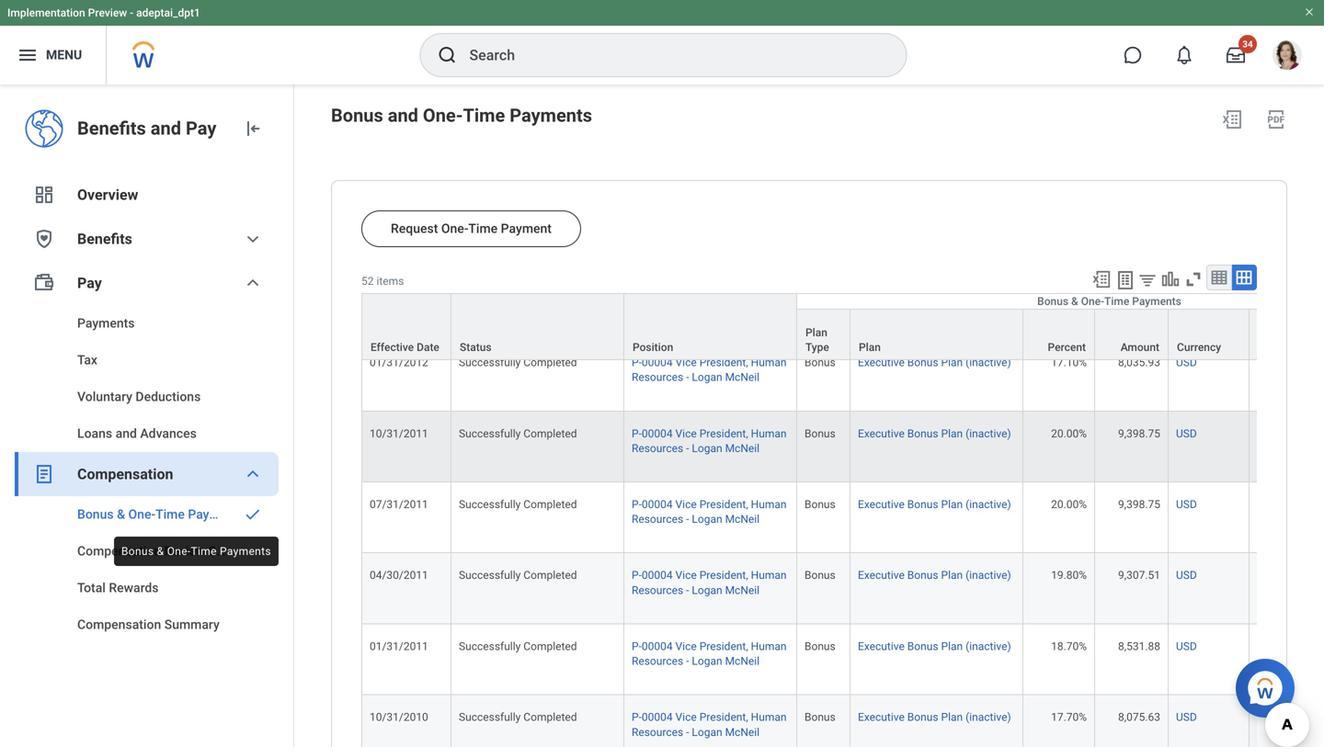 Task type: describe. For each thing, give the bounding box(es) containing it.
7 logan from the top
[[692, 726, 723, 739]]

effective date button
[[362, 294, 451, 360]]

bonus & one-time payments inside tooltip
[[121, 545, 271, 558]]

executive bonus plan (inactive) for 04/30/2012
[[858, 285, 1011, 298]]

4 mcneil from the top
[[725, 513, 760, 526]]

executive bonus plan (inactive) for 01/31/2011
[[858, 641, 1011, 653]]

2 p- from the top
[[632, 356, 642, 369]]

total
[[77, 581, 106, 596]]

5 (inactive) from the top
[[966, 570, 1011, 582]]

payments inside tooltip
[[220, 545, 271, 558]]

export to excel image
[[1222, 109, 1244, 131]]

percent button
[[1024, 310, 1095, 360]]

plan button
[[851, 310, 1023, 360]]

time inside button
[[469, 221, 498, 236]]

human for third p-00004 vice president, human resources - logan mcneil link from the top
[[751, 427, 787, 440]]

3 p-00004 vice president, human resources - logan mcneil link from the top
[[632, 424, 787, 455]]

1 resources from the top
[[632, 300, 684, 313]]

status column header
[[452, 293, 625, 362]]

2 executive bonus plan (inactive) link from the top
[[858, 353, 1011, 369]]

vice for 6th p-00004 vice president, human resources - logan mcneil link
[[676, 641, 697, 653]]

executive for 10/31/2010
[[858, 712, 905, 725]]

5 resources from the top
[[632, 584, 684, 597]]

compensation button
[[15, 453, 279, 497]]

(inactive) for 04/30/2012
[[966, 285, 1011, 298]]

8,531.88
[[1119, 641, 1161, 653]]

3 president, from the top
[[700, 427, 748, 440]]

20.00% for 07/31/2011
[[1051, 499, 1087, 511]]

human for 7th p-00004 vice president, human resources - logan mcneil link from the top of the page
[[751, 712, 787, 725]]

19.80%
[[1051, 570, 1087, 582]]

one- inside tooltip
[[167, 545, 191, 558]]

4 resources from the top
[[632, 513, 684, 526]]

executive bonus plan (inactive) link for 04/30/2012
[[858, 282, 1011, 298]]

voluntary deductions link
[[15, 379, 279, 416]]

5 00004 from the top
[[642, 570, 673, 582]]

executive bonus plan (inactive) for 10/31/2011
[[858, 427, 1011, 440]]

deductions
[[136, 390, 201, 405]]

navigation pane region
[[0, 85, 294, 748]]

7 resources from the top
[[632, 726, 684, 739]]

payments inside pay element
[[77, 316, 135, 331]]

6 logan from the top
[[692, 655, 723, 668]]

status
[[460, 341, 492, 354]]

vice for fourth p-00004 vice president, human resources - logan mcneil link from the bottom of the page
[[676, 499, 697, 511]]

6 president, from the top
[[700, 641, 748, 653]]

items
[[377, 275, 404, 288]]

1 p-00004 vice president, human resources - logan mcneil link from the top
[[632, 282, 787, 313]]

type
[[806, 341, 830, 354]]

row containing plan type
[[361, 294, 1325, 362]]

bonus inside compensation element
[[77, 507, 114, 522]]

bonus & one-time payments for bonus & one-time payments link
[[77, 507, 245, 522]]

4 p-00004 vice president, human resources - logan mcneil link from the top
[[632, 495, 787, 526]]

vice for 6th p-00004 vice president, human resources - logan mcneil link from the bottom
[[676, 356, 697, 369]]

07/31/2011
[[370, 499, 428, 511]]

usd link for 01/31/2011
[[1176, 637, 1197, 653]]

8,505.87
[[1119, 285, 1161, 298]]

plan inside plan type
[[806, 327, 828, 339]]

9,398.75 for 07/31/2011
[[1119, 499, 1161, 511]]

9,307.51
[[1119, 570, 1161, 582]]

profile logan mcneil image
[[1273, 40, 1302, 74]]

select to filter grid data image
[[1138, 270, 1158, 290]]

row containing 04/30/2012
[[361, 270, 1325, 341]]

total rewards
[[77, 581, 159, 596]]

table image
[[1210, 269, 1229, 287]]

4 00004 from the top
[[642, 499, 673, 511]]

transformation import image
[[242, 118, 264, 140]]

expand/collapse chart image
[[1161, 270, 1181, 290]]

tax
[[77, 353, 97, 368]]

payment
[[501, 221, 552, 236]]

5 mcneil from the top
[[725, 584, 760, 597]]

p-00004 vice president, human resources - logan mcneil for 7th p-00004 vice president, human resources - logan mcneil link from the top of the page
[[632, 712, 787, 739]]

amount
[[1121, 341, 1160, 354]]

executive bonus plan (inactive) link for 10/31/2010
[[858, 708, 1011, 725]]

cell for 01/31/2011
[[1250, 625, 1325, 696]]

01/31/2012
[[370, 356, 428, 369]]

successfully completed for 04/30/2011
[[459, 570, 577, 582]]

52 items
[[361, 275, 404, 288]]

executive bonus plan (inactive) link for 01/31/2011
[[858, 637, 1011, 653]]

chevron down small image for compensation
[[242, 464, 264, 486]]

task pay image
[[33, 272, 55, 294]]

review
[[164, 544, 205, 559]]

bonus & one-time payments tooltip
[[110, 533, 282, 570]]

amount column header
[[1095, 294, 1169, 362]]

plan type button
[[797, 310, 850, 360]]

7 p-00004 vice president, human resources - logan mcneil link from the top
[[632, 708, 787, 739]]

34 button
[[1216, 35, 1257, 75]]

successfully for 10/31/2010
[[459, 712, 521, 725]]

compensation for compensation summary
[[77, 618, 161, 633]]

currency
[[1177, 341, 1222, 354]]

18.70%
[[1051, 641, 1087, 653]]

row containing 01/31/2011
[[361, 625, 1325, 696]]

2 00004 from the top
[[642, 356, 673, 369]]

amount button
[[1095, 310, 1168, 360]]

executive for 07/31/2011
[[858, 499, 905, 511]]

one- inside popup button
[[1081, 295, 1105, 308]]

p-00004 vice president, human resources - logan mcneil for 7th p-00004 vice president, human resources - logan mcneil link from the bottom of the page
[[632, 285, 787, 313]]

document alt image
[[33, 464, 55, 486]]

justify image
[[17, 44, 39, 66]]

bonus & one-time payments button
[[797, 294, 1325, 309]]

currency button
[[1169, 310, 1249, 360]]

bonus inside tooltip
[[121, 545, 154, 558]]

usd for 07/31/2011
[[1176, 499, 1197, 511]]

usd link for 01/31/2012
[[1176, 353, 1197, 369]]

(inactive) for 01/31/2011
[[966, 641, 1011, 653]]

4 p- from the top
[[632, 499, 642, 511]]

cell for 10/31/2011
[[1250, 412, 1325, 483]]

3 00004 from the top
[[642, 427, 673, 440]]

4 logan from the top
[[692, 513, 723, 526]]

executive bonus plan (inactive) link for 07/31/2011
[[858, 495, 1011, 511]]

percent
[[1048, 341, 1086, 354]]

01/31/2011
[[370, 641, 428, 653]]

and for one-
[[388, 105, 418, 126]]

52
[[361, 275, 374, 288]]

18.10%
[[1051, 285, 1087, 298]]

payments inside popup button
[[1133, 295, 1182, 308]]

executive bonus plan (inactive) for 07/31/2011
[[858, 499, 1011, 511]]

completed for 04/30/2011
[[524, 570, 577, 582]]

7 mcneil from the top
[[725, 726, 760, 739]]

menu
[[46, 47, 82, 63]]

row containing bonus & one-time payments
[[361, 293, 1325, 362]]

request one-time payment
[[391, 221, 552, 236]]

executive for 10/31/2011
[[858, 427, 905, 440]]

10/31/2011
[[370, 427, 428, 440]]

1 president, from the top
[[700, 285, 748, 298]]

6 p-00004 vice president, human resources - logan mcneil link from the top
[[632, 637, 787, 668]]

fullscreen image
[[1184, 270, 1204, 290]]

1 00004 from the top
[[642, 285, 673, 298]]

preview
[[88, 6, 127, 19]]

6 00004 from the top
[[642, 641, 673, 653]]

currency column header
[[1169, 294, 1250, 362]]

3 resources from the top
[[632, 442, 684, 455]]

loans and advances
[[77, 426, 197, 442]]

17.70%
[[1051, 712, 1087, 725]]

completed for 01/31/2011
[[524, 641, 577, 653]]

executive for 04/30/2012
[[858, 285, 905, 298]]

successfully completed for 07/31/2011
[[459, 499, 577, 511]]

3 p- from the top
[[632, 427, 642, 440]]

vice for fifth p-00004 vice president, human resources - logan mcneil link from the top of the page
[[676, 570, 697, 582]]

percent column header
[[1024, 294, 1095, 362]]

usd link for 10/31/2011
[[1176, 424, 1197, 440]]

total rewards link
[[15, 570, 279, 607]]

completed for 10/31/2010
[[524, 712, 577, 725]]

- for 7th p-00004 vice president, human resources - logan mcneil link from the top of the page
[[686, 726, 689, 739]]

pay button
[[15, 261, 279, 305]]

5 executive bonus plan (inactive) link from the top
[[858, 566, 1011, 582]]

payments inside compensation element
[[188, 507, 245, 522]]

5 p-00004 vice president, human resources - logan mcneil link from the top
[[632, 566, 787, 597]]

one- inside compensation element
[[128, 507, 156, 522]]

3 mcneil from the top
[[725, 442, 760, 455]]

implementation
[[7, 6, 85, 19]]

2 (inactive) from the top
[[966, 356, 1011, 369]]

5 logan from the top
[[692, 584, 723, 597]]

04/30/2011
[[370, 570, 428, 582]]

04/30/2012
[[370, 285, 428, 298]]

p-00004 vice president, human resources - logan mcneil for 6th p-00004 vice president, human resources - logan mcneil link from the bottom
[[632, 356, 787, 384]]

adeptai_dpt1
[[136, 6, 200, 19]]

4 president, from the top
[[700, 499, 748, 511]]

benefits button
[[15, 217, 279, 261]]

(inactive) for 10/31/2011
[[966, 427, 1011, 440]]

request one-time payment button
[[361, 211, 581, 247]]

- for third p-00004 vice president, human resources - logan mcneil link from the top
[[686, 442, 689, 455]]

17.10%
[[1051, 356, 1087, 369]]

cell for 10/31/2010
[[1250, 696, 1325, 748]]

p-00004 vice president, human resources - logan mcneil for fifth p-00004 vice president, human resources - logan mcneil link from the top of the page
[[632, 570, 787, 597]]

time inside popup button
[[1105, 295, 1130, 308]]

successfully completed for 01/31/2011
[[459, 641, 577, 653]]

status button
[[452, 294, 624, 360]]

successfully for 01/31/2011
[[459, 641, 521, 653]]

benefits for benefits
[[77, 230, 132, 248]]

34
[[1243, 39, 1253, 50]]

- for 6th p-00004 vice president, human resources - logan mcneil link
[[686, 655, 689, 668]]



Task type: locate. For each thing, give the bounding box(es) containing it.
7 executive bonus plan (inactive) link from the top
[[858, 708, 1011, 725]]

1 row from the top
[[361, 270, 1325, 341]]

3 successfully from the top
[[459, 427, 521, 440]]

inbox large image
[[1227, 46, 1245, 64]]

8 row from the top
[[361, 625, 1325, 696]]

search image
[[436, 44, 459, 66]]

0 vertical spatial &
[[1072, 295, 1079, 308]]

5 usd from the top
[[1176, 570, 1197, 582]]

cell for 04/30/2011
[[1250, 554, 1325, 625]]

6 mcneil from the top
[[725, 655, 760, 668]]

5 cell from the top
[[1250, 554, 1325, 625]]

7 cell from the top
[[1250, 696, 1325, 748]]

6 executive bonus plan (inactive) link from the top
[[858, 637, 1011, 653]]

position button
[[625, 294, 797, 360]]

benefits and pay element
[[77, 116, 227, 142]]

plan type
[[806, 327, 830, 354]]

& inside tooltip
[[157, 545, 164, 558]]

6 p- from the top
[[632, 641, 642, 653]]

1 vertical spatial &
[[117, 507, 125, 522]]

president,
[[700, 285, 748, 298], [700, 356, 748, 369], [700, 427, 748, 440], [700, 499, 748, 511], [700, 570, 748, 582], [700, 641, 748, 653], [700, 712, 748, 725]]

0 vertical spatial compensation
[[77, 466, 173, 483]]

1 compensation from the top
[[77, 466, 173, 483]]

7 executive from the top
[[858, 712, 905, 725]]

voluntary deductions
[[77, 390, 201, 405]]

4 cell from the top
[[1250, 483, 1325, 554]]

& up percent popup button
[[1072, 295, 1079, 308]]

successfully completed for 01/31/2012
[[459, 356, 577, 369]]

- for fourth p-00004 vice president, human resources - logan mcneil link from the bottom of the page
[[686, 513, 689, 526]]

2 executive bonus plan (inactive) from the top
[[858, 356, 1011, 369]]

chevron down small image up chevron down small icon
[[242, 228, 264, 250]]

chevron down small image up check icon
[[242, 464, 264, 486]]

compensation review statement
[[77, 544, 268, 559]]

4 usd link from the top
[[1176, 495, 1197, 511]]

successfully completed for 04/30/2012
[[459, 285, 577, 298]]

4 completed from the top
[[524, 499, 577, 511]]

0 horizontal spatial pay
[[77, 275, 102, 292]]

compensation down loans and advances
[[77, 466, 173, 483]]

successfully completed
[[459, 285, 577, 298], [459, 356, 577, 369], [459, 427, 577, 440], [459, 499, 577, 511], [459, 570, 577, 582], [459, 641, 577, 653], [459, 712, 577, 725]]

2 9,398.75 from the top
[[1119, 499, 1161, 511]]

successfully for 07/31/2011
[[459, 499, 521, 511]]

chevron down small image
[[242, 272, 264, 294]]

compensation down total rewards
[[77, 618, 161, 633]]

& inside popup button
[[1072, 295, 1079, 308]]

view printable version (pdf) image
[[1266, 109, 1288, 131]]

human for 7th p-00004 vice president, human resources - logan mcneil link from the bottom of the page
[[751, 285, 787, 298]]

usd for 01/31/2011
[[1176, 641, 1197, 653]]

1 usd from the top
[[1176, 285, 1197, 298]]

0 horizontal spatial &
[[117, 507, 125, 522]]

0 vertical spatial pay
[[186, 118, 216, 139]]

1 vertical spatial chevron down small image
[[242, 464, 264, 486]]

successfully for 10/31/2011
[[459, 427, 521, 440]]

2 cell from the top
[[1250, 341, 1325, 412]]

7 president, from the top
[[700, 712, 748, 725]]

bonus and one-time payments
[[331, 105, 592, 126]]

compensation inside compensation dropdown button
[[77, 466, 173, 483]]

benefits and pay
[[77, 118, 216, 139]]

menu banner
[[0, 0, 1325, 85]]

(inactive) for 07/31/2011
[[966, 499, 1011, 511]]

0 vertical spatial chevron down small image
[[242, 228, 264, 250]]

compensation up total rewards
[[77, 544, 161, 559]]

cell for 01/31/2012
[[1250, 341, 1325, 412]]

compensation for compensation review statement
[[77, 544, 161, 559]]

6 usd link from the top
[[1176, 637, 1197, 653]]

compensation for compensation
[[77, 466, 173, 483]]

mcneil
[[725, 300, 760, 313], [725, 371, 760, 384], [725, 442, 760, 455], [725, 513, 760, 526], [725, 584, 760, 597], [725, 655, 760, 668], [725, 726, 760, 739]]

successfully for 04/30/2011
[[459, 570, 521, 582]]

executive bonus plan (inactive) link for 10/31/2011
[[858, 424, 1011, 440]]

1 benefits from the top
[[77, 118, 146, 139]]

Search Workday  search field
[[470, 35, 869, 75]]

2 vertical spatial compensation
[[77, 618, 161, 633]]

0 vertical spatial 20.00%
[[1051, 427, 1087, 440]]

position column header
[[625, 293, 797, 362]]

3 executive from the top
[[858, 427, 905, 440]]

request
[[391, 221, 438, 236]]

1 human from the top
[[751, 285, 787, 298]]

6 (inactive) from the top
[[966, 641, 1011, 653]]

usd for 10/31/2010
[[1176, 712, 1197, 725]]

bonus & one-time payments inside compensation element
[[77, 507, 245, 522]]

p-00004 vice president, human resources - logan mcneil
[[632, 285, 787, 313], [632, 356, 787, 384], [632, 427, 787, 455], [632, 499, 787, 526], [632, 570, 787, 597], [632, 641, 787, 668], [632, 712, 787, 739]]

rewards
[[109, 581, 159, 596]]

1 vertical spatial pay
[[77, 275, 102, 292]]

human for fourth p-00004 vice president, human resources - logan mcneil link from the bottom of the page
[[751, 499, 787, 511]]

plan type column header
[[797, 294, 851, 362]]

and
[[388, 105, 418, 126], [151, 118, 181, 139], [116, 426, 137, 442]]

row containing 01/31/2012
[[361, 341, 1325, 412]]

6 successfully from the top
[[459, 641, 521, 653]]

cell for 04/30/2012
[[1250, 270, 1325, 341]]

export to excel image
[[1092, 270, 1112, 290]]

compensation inside compensation review statement link
[[77, 544, 161, 559]]

row containing 10/31/2010
[[361, 696, 1325, 748]]

menu button
[[0, 26, 106, 85]]

4 (inactive) from the top
[[966, 499, 1011, 511]]

row containing 07/31/2011
[[361, 483, 1325, 554]]

2 p-00004 vice president, human resources - logan mcneil from the top
[[632, 356, 787, 384]]

usd for 01/31/2012
[[1176, 356, 1197, 369]]

executive
[[858, 285, 905, 298], [858, 356, 905, 369], [858, 427, 905, 440], [858, 499, 905, 511], [858, 570, 905, 582], [858, 641, 905, 653], [858, 712, 905, 725]]

dashboard image
[[33, 184, 55, 206]]

and for pay
[[151, 118, 181, 139]]

usd
[[1176, 285, 1197, 298], [1176, 356, 1197, 369], [1176, 427, 1197, 440], [1176, 499, 1197, 511], [1176, 570, 1197, 582], [1176, 641, 1197, 653], [1176, 712, 1197, 725]]

1 9,398.75 from the top
[[1119, 427, 1161, 440]]

executive bonus plan (inactive) link
[[858, 282, 1011, 298], [858, 353, 1011, 369], [858, 424, 1011, 440], [858, 495, 1011, 511], [858, 566, 1011, 582], [858, 637, 1011, 653], [858, 708, 1011, 725]]

human for 6th p-00004 vice president, human resources - logan mcneil link from the bottom
[[751, 356, 787, 369]]

1 executive from the top
[[858, 285, 905, 298]]

vice for 7th p-00004 vice president, human resources - logan mcneil link from the bottom of the page
[[676, 285, 697, 298]]

benefits up the overview
[[77, 118, 146, 139]]

4 row from the top
[[361, 341, 1325, 412]]

time inside compensation element
[[156, 507, 185, 522]]

completed
[[524, 285, 577, 298], [524, 356, 577, 369], [524, 427, 577, 440], [524, 499, 577, 511], [524, 570, 577, 582], [524, 641, 577, 653], [524, 712, 577, 725]]

3 cell from the top
[[1250, 412, 1325, 483]]

5 successfully from the top
[[459, 570, 521, 582]]

benefits
[[77, 118, 146, 139], [77, 230, 132, 248]]

toolbar
[[1084, 265, 1257, 293]]

tax link
[[15, 342, 279, 379]]

successfully
[[459, 285, 521, 298], [459, 356, 521, 369], [459, 427, 521, 440], [459, 499, 521, 511], [459, 570, 521, 582], [459, 641, 521, 653], [459, 712, 521, 725]]

6 usd from the top
[[1176, 641, 1197, 653]]

8,035.93
[[1119, 356, 1161, 369]]

3 executive bonus plan (inactive) from the top
[[858, 427, 1011, 440]]

2 vertical spatial bonus & one-time payments
[[121, 545, 271, 558]]

- for 7th p-00004 vice president, human resources - logan mcneil link from the bottom of the page
[[686, 300, 689, 313]]

10/31/2010
[[370, 712, 428, 725]]

1 horizontal spatial &
[[157, 545, 164, 558]]

pay left the transformation import icon at the top
[[186, 118, 216, 139]]

p-00004 vice president, human resources - logan mcneil for fourth p-00004 vice president, human resources - logan mcneil link from the bottom of the page
[[632, 499, 787, 526]]

2 resources from the top
[[632, 371, 684, 384]]

effective date column header
[[361, 293, 452, 362]]

& left the review
[[157, 545, 164, 558]]

usd for 04/30/2011
[[1176, 570, 1197, 582]]

2 compensation from the top
[[77, 544, 161, 559]]

p-
[[632, 285, 642, 298], [632, 356, 642, 369], [632, 427, 642, 440], [632, 499, 642, 511], [632, 570, 642, 582], [632, 641, 642, 653], [632, 712, 642, 725]]

(inactive) for 10/31/2010
[[966, 712, 1011, 725]]

9,398.75 for 10/31/2011
[[1119, 427, 1161, 440]]

6 successfully completed from the top
[[459, 641, 577, 653]]

5 executive bonus plan (inactive) from the top
[[858, 570, 1011, 582]]

vice
[[676, 285, 697, 298], [676, 356, 697, 369], [676, 427, 697, 440], [676, 499, 697, 511], [676, 570, 697, 582], [676, 641, 697, 653], [676, 712, 697, 725]]

completed for 01/31/2012
[[524, 356, 577, 369]]

1 successfully completed from the top
[[459, 285, 577, 298]]

benefits for benefits and pay
[[77, 118, 146, 139]]

5 p- from the top
[[632, 570, 642, 582]]

bonus & one-time payments for bonus & one-time payments popup button
[[1038, 295, 1182, 308]]

successfully for 01/31/2012
[[459, 356, 521, 369]]

& for bonus & one-time payments link
[[117, 507, 125, 522]]

20.00%
[[1051, 427, 1087, 440], [1051, 499, 1087, 511]]

statement
[[209, 544, 268, 559]]

payments link
[[15, 305, 279, 342]]

successfully completed for 10/31/2010
[[459, 712, 577, 725]]

3 successfully completed from the top
[[459, 427, 577, 440]]

logan
[[692, 300, 723, 313], [692, 371, 723, 384], [692, 442, 723, 455], [692, 513, 723, 526], [692, 584, 723, 597], [692, 655, 723, 668], [692, 726, 723, 739]]

2 president, from the top
[[700, 356, 748, 369]]

3 vice from the top
[[676, 427, 697, 440]]

time
[[463, 105, 505, 126], [469, 221, 498, 236], [1105, 295, 1130, 308], [156, 507, 185, 522], [191, 545, 217, 558]]

pay right the task pay icon
[[77, 275, 102, 292]]

3 completed from the top
[[524, 427, 577, 440]]

0 horizontal spatial and
[[116, 426, 137, 442]]

7 00004 from the top
[[642, 712, 673, 725]]

pay inside benefits and pay element
[[186, 118, 216, 139]]

3 logan from the top
[[692, 442, 723, 455]]

2 usd from the top
[[1176, 356, 1197, 369]]

6 row from the top
[[361, 483, 1325, 554]]

row
[[361, 270, 1325, 341], [361, 293, 1325, 362], [361, 294, 1325, 362], [361, 341, 1325, 412], [361, 412, 1325, 483], [361, 483, 1325, 554], [361, 554, 1325, 625], [361, 625, 1325, 696], [361, 696, 1325, 748]]

1 executive bonus plan (inactive) link from the top
[[858, 282, 1011, 298]]

plan column header
[[851, 294, 1024, 362]]

vice for third p-00004 vice president, human resources - logan mcneil link from the top
[[676, 427, 697, 440]]

overview link
[[15, 173, 279, 217]]

1 vertical spatial 9,398.75
[[1119, 499, 1161, 511]]

9,398.75 up 9,307.51
[[1119, 499, 1161, 511]]

1 vertical spatial 20.00%
[[1051, 499, 1087, 511]]

benefits down the overview
[[77, 230, 132, 248]]

& up compensation review statement link
[[117, 507, 125, 522]]

&
[[1072, 295, 1079, 308], [117, 507, 125, 522], [157, 545, 164, 558]]

usd for 10/31/2011
[[1176, 427, 1197, 440]]

1 20.00% from the top
[[1051, 427, 1087, 440]]

9,398.75 down 8,035.93
[[1119, 427, 1161, 440]]

completed for 07/31/2011
[[524, 499, 577, 511]]

1 logan from the top
[[692, 300, 723, 313]]

7 (inactive) from the top
[[966, 712, 1011, 725]]

usd link for 10/31/2010
[[1176, 708, 1197, 725]]

2 executive from the top
[[858, 356, 905, 369]]

0 vertical spatial bonus & one-time payments
[[1038, 295, 1182, 308]]

8,075.63
[[1119, 712, 1161, 725]]

compensation
[[77, 466, 173, 483], [77, 544, 161, 559], [77, 618, 161, 633]]

2 horizontal spatial &
[[1072, 295, 1079, 308]]

bonus inside popup button
[[1038, 295, 1069, 308]]

position
[[633, 341, 674, 354]]

expand table image
[[1235, 269, 1254, 287]]

2 horizontal spatial and
[[388, 105, 418, 126]]

close environment banner image
[[1304, 6, 1315, 17]]

5 row from the top
[[361, 412, 1325, 483]]

20.00% for 10/31/2011
[[1051, 427, 1087, 440]]

2 mcneil from the top
[[725, 371, 760, 384]]

overview
[[77, 186, 138, 204]]

2 chevron down small image from the top
[[242, 464, 264, 486]]

executive bonus plan (inactive) for 10/31/2010
[[858, 712, 1011, 725]]

1 vertical spatial compensation
[[77, 544, 161, 559]]

row containing 04/30/2011
[[361, 554, 1325, 625]]

and inside pay element
[[116, 426, 137, 442]]

5 president, from the top
[[700, 570, 748, 582]]

& inside compensation element
[[117, 507, 125, 522]]

5 executive from the top
[[858, 570, 905, 582]]

cell
[[1250, 270, 1325, 341], [1250, 341, 1325, 412], [1250, 412, 1325, 483], [1250, 483, 1325, 554], [1250, 554, 1325, 625], [1250, 625, 1325, 696], [1250, 696, 1325, 748]]

executive bonus plan (inactive)
[[858, 285, 1011, 298], [858, 356, 1011, 369], [858, 427, 1011, 440], [858, 499, 1011, 511], [858, 570, 1011, 582], [858, 641, 1011, 653], [858, 712, 1011, 725]]

pay element
[[15, 305, 279, 453]]

chevron down small image inside compensation dropdown button
[[242, 464, 264, 486]]

1 horizontal spatial and
[[151, 118, 181, 139]]

2 completed from the top
[[524, 356, 577, 369]]

usd link for 07/31/2011
[[1176, 495, 1197, 511]]

loans
[[77, 426, 112, 442]]

00004
[[642, 285, 673, 298], [642, 356, 673, 369], [642, 427, 673, 440], [642, 499, 673, 511], [642, 570, 673, 582], [642, 641, 673, 653], [642, 712, 673, 725]]

date
[[417, 341, 440, 354]]

time inside tooltip
[[191, 545, 217, 558]]

2 p-00004 vice president, human resources - logan mcneil link from the top
[[632, 353, 787, 384]]

compensation inside compensation summary link
[[77, 618, 161, 633]]

6 resources from the top
[[632, 655, 684, 668]]

compensation summary link
[[15, 607, 279, 644]]

one- inside button
[[441, 221, 469, 236]]

4 p-00004 vice president, human resources - logan mcneil from the top
[[632, 499, 787, 526]]

0 vertical spatial benefits
[[77, 118, 146, 139]]

compensation element
[[15, 497, 279, 644]]

2 vertical spatial &
[[157, 545, 164, 558]]

bonus & one-time payments inside popup button
[[1038, 295, 1182, 308]]

plan inside plan popup button
[[859, 341, 881, 354]]

1 horizontal spatial pay
[[186, 118, 216, 139]]

human for 6th p-00004 vice president, human resources - logan mcneil link
[[751, 641, 787, 653]]

& for bonus & one-time payments popup button
[[1072, 295, 1079, 308]]

benefits inside 'dropdown button'
[[77, 230, 132, 248]]

human for fifth p-00004 vice president, human resources - logan mcneil link from the top of the page
[[751, 570, 787, 582]]

successfully for 04/30/2012
[[459, 285, 521, 298]]

row containing 10/31/2011
[[361, 412, 1325, 483]]

7 p- from the top
[[632, 712, 642, 725]]

p-00004 vice president, human resources - logan mcneil for third p-00004 vice president, human resources - logan mcneil link from the top
[[632, 427, 787, 455]]

6 executive from the top
[[858, 641, 905, 653]]

pay inside pay dropdown button
[[77, 275, 102, 292]]

plan
[[941, 285, 963, 298], [806, 327, 828, 339], [859, 341, 881, 354], [941, 356, 963, 369], [941, 427, 963, 440], [941, 499, 963, 511], [941, 570, 963, 582], [941, 641, 963, 653], [941, 712, 963, 725]]

executive for 01/31/2011
[[858, 641, 905, 653]]

chevron down small image for benefits
[[242, 228, 264, 250]]

3 p-00004 vice president, human resources - logan mcneil from the top
[[632, 427, 787, 455]]

- for fifth p-00004 vice president, human resources - logan mcneil link from the top of the page
[[686, 584, 689, 597]]

-
[[130, 6, 133, 19], [686, 300, 689, 313], [686, 371, 689, 384], [686, 442, 689, 455], [686, 513, 689, 526], [686, 584, 689, 597], [686, 655, 689, 668], [686, 726, 689, 739]]

export to worksheets image
[[1115, 270, 1137, 292]]

4 executive from the top
[[858, 499, 905, 511]]

3 compensation from the top
[[77, 618, 161, 633]]

chevron down small image
[[242, 228, 264, 250], [242, 464, 264, 486]]

advances
[[140, 426, 197, 442]]

1 cell from the top
[[1250, 270, 1325, 341]]

2 successfully from the top
[[459, 356, 521, 369]]

4 successfully from the top
[[459, 499, 521, 511]]

1 vice from the top
[[676, 285, 697, 298]]

6 cell from the top
[[1250, 625, 1325, 696]]

summary
[[164, 618, 220, 633]]

completed for 04/30/2012
[[524, 285, 577, 298]]

bonus & one-time payments link
[[15, 497, 279, 533]]

usd link for 04/30/2012
[[1176, 282, 1197, 298]]

effective date
[[371, 341, 440, 354]]

1 vertical spatial bonus & one-time payments
[[77, 507, 245, 522]]

compensation review statement link
[[15, 533, 279, 570]]

9,398.75
[[1119, 427, 1161, 440], [1119, 499, 1161, 511]]

5 p-00004 vice president, human resources - logan mcneil from the top
[[632, 570, 787, 597]]

2 usd link from the top
[[1176, 353, 1197, 369]]

3 usd link from the top
[[1176, 424, 1197, 440]]

p-00004 vice president, human resources - logan mcneil for 6th p-00004 vice president, human resources - logan mcneil link
[[632, 641, 787, 668]]

effective
[[371, 341, 414, 354]]

voluntary
[[77, 390, 132, 405]]

and for advances
[[116, 426, 137, 442]]

(inactive)
[[966, 285, 1011, 298], [966, 356, 1011, 369], [966, 427, 1011, 440], [966, 499, 1011, 511], [966, 570, 1011, 582], [966, 641, 1011, 653], [966, 712, 1011, 725]]

bonus & one-time payments
[[1038, 295, 1182, 308], [77, 507, 245, 522], [121, 545, 271, 558]]

- inside menu banner
[[130, 6, 133, 19]]

6 vice from the top
[[676, 641, 697, 653]]

pay
[[186, 118, 216, 139], [77, 275, 102, 292]]

0 vertical spatial 9,398.75
[[1119, 427, 1161, 440]]

check image
[[242, 506, 264, 524]]

p-00004 vice president, human resources - logan mcneil link
[[632, 282, 787, 313], [632, 353, 787, 384], [632, 424, 787, 455], [632, 495, 787, 526], [632, 566, 787, 597], [632, 637, 787, 668], [632, 708, 787, 739]]

bonus
[[331, 105, 383, 126], [805, 285, 836, 298], [908, 285, 939, 298], [1038, 295, 1069, 308], [805, 356, 836, 369], [908, 356, 939, 369], [805, 427, 836, 440], [908, 427, 939, 440], [805, 499, 836, 511], [908, 499, 939, 511], [77, 507, 114, 522], [121, 545, 154, 558], [805, 570, 836, 582], [908, 570, 939, 582], [805, 641, 836, 653], [908, 641, 939, 653], [805, 712, 836, 725], [908, 712, 939, 725]]

1 p- from the top
[[632, 285, 642, 298]]

usd for 04/30/2012
[[1176, 285, 1197, 298]]

benefits image
[[33, 228, 55, 250]]

completed for 10/31/2011
[[524, 427, 577, 440]]

7 human from the top
[[751, 712, 787, 725]]

compensation summary
[[77, 618, 220, 633]]

implementation preview -   adeptai_dpt1
[[7, 6, 200, 19]]

3 (inactive) from the top
[[966, 427, 1011, 440]]

human
[[751, 285, 787, 298], [751, 356, 787, 369], [751, 427, 787, 440], [751, 499, 787, 511], [751, 570, 787, 582], [751, 641, 787, 653], [751, 712, 787, 725]]

usd link
[[1176, 282, 1197, 298], [1176, 353, 1197, 369], [1176, 424, 1197, 440], [1176, 495, 1197, 511], [1176, 566, 1197, 582], [1176, 637, 1197, 653], [1176, 708, 1197, 725]]

6 human from the top
[[751, 641, 787, 653]]

20.00% up the 19.80%
[[1051, 499, 1087, 511]]

vice for 7th p-00004 vice president, human resources - logan mcneil link from the top of the page
[[676, 712, 697, 725]]

notifications large image
[[1176, 46, 1194, 64]]

1 vertical spatial benefits
[[77, 230, 132, 248]]

loans and advances link
[[15, 416, 279, 453]]

usd link for 04/30/2011
[[1176, 566, 1197, 582]]

successfully completed for 10/31/2011
[[459, 427, 577, 440]]

4 vice from the top
[[676, 499, 697, 511]]

- for 6th p-00004 vice president, human resources - logan mcneil link from the bottom
[[686, 371, 689, 384]]

1 mcneil from the top
[[725, 300, 760, 313]]

20.00% down 17.10%
[[1051, 427, 1087, 440]]

2 logan from the top
[[692, 371, 723, 384]]



Task type: vqa. For each thing, say whether or not it's contained in the screenshot.


